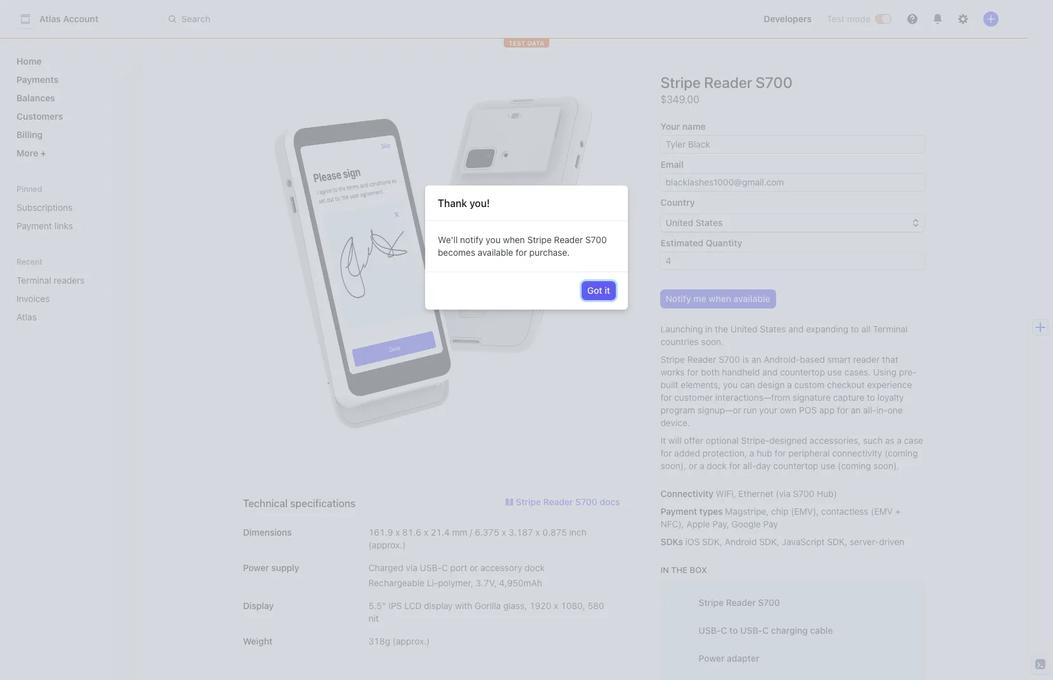 Task type: locate. For each thing, give the bounding box(es) containing it.
atlas inside recent element
[[16, 312, 37, 323]]

ios
[[685, 537, 700, 547]]

when right me
[[709, 293, 731, 304]]

available down notify
[[478, 247, 513, 258]]

0 horizontal spatial to
[[729, 625, 738, 636]]

1 vertical spatial (coming
[[838, 461, 871, 471]]

1 horizontal spatial power
[[699, 653, 724, 664]]

or inside charged via usb-c port or accessory dock rechargeable li-polymer, 3.7v, 4,950mah
[[470, 563, 478, 573]]

payments link
[[11, 69, 133, 90]]

test
[[827, 13, 845, 24]]

for left purchase.
[[516, 247, 527, 258]]

power left supply
[[243, 563, 269, 573]]

you!
[[470, 197, 490, 209]]

for down 'built'
[[661, 392, 672, 403]]

usb- inside charged via usb-c port or accessory dock rechargeable li-polymer, 3.7v, 4,950mah
[[420, 563, 442, 573]]

your
[[661, 121, 680, 132]]

magstripe, chip (emv), contactless (emv + nfc), apple pay, google pay
[[661, 506, 901, 530]]

day
[[756, 461, 771, 471]]

1 horizontal spatial c
[[721, 625, 727, 636]]

you inside the we'll notify you when stripe reader s700 becomes available for purchase.
[[486, 234, 501, 245]]

1 horizontal spatial and
[[788, 324, 804, 335]]

1 vertical spatial countertop
[[773, 461, 818, 471]]

email
[[661, 159, 684, 170]]

1 vertical spatial you
[[723, 380, 738, 390]]

1 horizontal spatial sdk,
[[759, 537, 779, 547]]

use down 'smart'
[[827, 367, 842, 378]]

recent navigation links element
[[4, 257, 143, 328]]

1 horizontal spatial usb-
[[699, 625, 721, 636]]

Search search field
[[161, 7, 518, 31]]

0 vertical spatial (coming
[[884, 448, 918, 459]]

stripe up "$349.00" at the top of the page
[[661, 73, 701, 91]]

stripe reader s700 $349.00
[[661, 73, 793, 105]]

own
[[780, 405, 797, 416]]

and inside launching in the united states and expanding to all terminal countries soon.
[[788, 324, 804, 335]]

s700 inside stripe reader s700 $349.00
[[755, 73, 793, 91]]

an right is
[[751, 354, 761, 365]]

(coming down "connectivity"
[[838, 461, 871, 471]]

to left all
[[851, 324, 859, 335]]

for
[[516, 247, 527, 258], [687, 367, 698, 378], [661, 392, 672, 403], [837, 405, 848, 416], [661, 448, 672, 459], [775, 448, 786, 459], [729, 461, 741, 471]]

0 vertical spatial when
[[503, 234, 525, 245]]

technical
[[243, 498, 288, 509]]

pinned
[[16, 184, 42, 194]]

1 horizontal spatial or
[[689, 461, 697, 471]]

dock up 4,950mah
[[525, 563, 545, 573]]

1 vertical spatial use
[[821, 461, 835, 471]]

(emv),
[[791, 506, 819, 517]]

or down added
[[689, 461, 697, 471]]

1 horizontal spatial you
[[723, 380, 738, 390]]

ips
[[388, 601, 402, 611]]

ethernet
[[738, 489, 773, 499]]

(coming down as
[[884, 448, 918, 459]]

polymer,
[[438, 578, 473, 589]]

0 horizontal spatial atlas
[[16, 312, 37, 323]]

s700 inside stripe reader s700 is an android-based smart reader that works for both handheld and countertop use cases. using pre- built elements, you can design a custom checkout experience for customer interactions—from signature capture to loyalty program signup—or run your own pos app for an all-in-one device.
[[719, 354, 740, 365]]

1 horizontal spatial terminal
[[873, 324, 908, 335]]

2 vertical spatial to
[[729, 625, 738, 636]]

all- inside "it will offer optional stripe-designed accessories, such as a case for added protection, a hub for peripheral connectivity (coming soon), or a dock for all-day countertop use (coming soon)."
[[743, 461, 756, 471]]

stripe up works
[[661, 354, 685, 365]]

when right notify
[[503, 234, 525, 245]]

0 horizontal spatial you
[[486, 234, 501, 245]]

display
[[243, 601, 274, 611]]

it will offer optional stripe-designed accessories, such as a case for added protection, a hub for peripheral connectivity (coming soon), or a dock for all-day countertop use (coming soon).
[[661, 435, 923, 471]]

connectivity wifi, ethernet (via s700 hub)
[[661, 489, 837, 499]]

in-
[[876, 405, 888, 416]]

1 vertical spatial when
[[709, 293, 731, 304]]

dimensions
[[243, 527, 292, 538]]

recent element
[[4, 270, 143, 328]]

payment links link
[[11, 215, 133, 236]]

0 vertical spatial countertop
[[780, 367, 825, 378]]

for down designed in the bottom of the page
[[775, 448, 786, 459]]

we'll notify you when stripe reader s700 becomes available for purchase.
[[438, 234, 607, 258]]

0 vertical spatial you
[[486, 234, 501, 245]]

1 vertical spatial all-
[[743, 461, 756, 471]]

0 vertical spatial (approx.)
[[368, 540, 406, 551]]

s700 for stripe reader s700 is an android-based smart reader that works for both handheld and countertop use cases. using pre- built elements, you can design a custom checkout experience for customer interactions—from signature capture to loyalty program signup—or run your own pos app for an all-in-one device.
[[719, 354, 740, 365]]

terminal inside terminal readers link
[[16, 275, 51, 286]]

pay
[[763, 519, 778, 530]]

united
[[730, 324, 758, 335]]

0 vertical spatial and
[[788, 324, 804, 335]]

stripe inside stripe reader s700 is an android-based smart reader that works for both handheld and countertop use cases. using pre- built elements, you can design a custom checkout experience for customer interactions—from signature capture to loyalty program signup—or run your own pos app for an all-in-one device.
[[661, 354, 685, 365]]

to left loyalty
[[867, 392, 875, 403]]

2 sdk, from the left
[[759, 537, 779, 547]]

0 horizontal spatial all-
[[743, 461, 756, 471]]

for inside the we'll notify you when stripe reader s700 becomes available for purchase.
[[516, 247, 527, 258]]

payment
[[16, 220, 52, 231], [661, 506, 697, 517]]

weight
[[243, 636, 272, 647]]

more
[[16, 148, 41, 158]]

0 horizontal spatial payment
[[16, 220, 52, 231]]

supply
[[271, 563, 299, 573]]

0 vertical spatial use
[[827, 367, 842, 378]]

1 horizontal spatial an
[[851, 405, 861, 416]]

1 vertical spatial terminal
[[873, 324, 908, 335]]

reader up usb-c to usb-c charging cable
[[726, 597, 756, 608]]

offer
[[684, 435, 703, 446]]

stripe inside stripe reader s700 $349.00
[[661, 73, 701, 91]]

a inside stripe reader s700 is an android-based smart reader that works for both handheld and countertop use cases. using pre- built elements, you can design a custom checkout experience for customer interactions—from signature capture to loyalty program signup—or run your own pos app for an all-in-one device.
[[787, 380, 792, 390]]

stripe up purchase.
[[527, 234, 552, 245]]

0 horizontal spatial (coming
[[838, 461, 871, 471]]

c left 'charging'
[[762, 625, 769, 636]]

as
[[885, 435, 894, 446]]

atlas left account
[[39, 13, 61, 24]]

cable
[[810, 625, 833, 636]]

or
[[689, 461, 697, 471], [470, 563, 478, 573]]

power left adapter
[[699, 653, 724, 664]]

0 vertical spatial all-
[[863, 405, 876, 416]]

1 horizontal spatial all-
[[863, 405, 876, 416]]

1 horizontal spatial atlas
[[39, 13, 61, 24]]

reader
[[704, 73, 752, 91], [554, 234, 583, 245], [687, 354, 716, 365], [543, 497, 573, 508], [726, 597, 756, 608]]

sdk, right ios
[[702, 537, 722, 547]]

3.187
[[509, 527, 533, 538]]

1 vertical spatial power
[[699, 653, 724, 664]]

0 vertical spatial an
[[751, 354, 761, 365]]

s700
[[755, 73, 793, 91], [585, 234, 607, 245], [719, 354, 740, 365], [793, 489, 814, 499], [575, 497, 597, 508], [758, 597, 780, 608]]

stripe down box
[[699, 597, 724, 608]]

usb- up adapter
[[740, 625, 762, 636]]

pre-
[[899, 367, 917, 378]]

reader up 'name' at top right
[[704, 73, 752, 91]]

terminal inside launching in the united states and expanding to all terminal countries soon.
[[873, 324, 908, 335]]

2 horizontal spatial sdk,
[[827, 537, 847, 547]]

in
[[661, 565, 669, 575]]

1 vertical spatial to
[[867, 392, 875, 403]]

dock inside charged via usb-c port or accessory dock rechargeable li-polymer, 3.7v, 4,950mah
[[525, 563, 545, 573]]

types
[[699, 506, 723, 517]]

atlas down invoices at the left
[[16, 312, 37, 323]]

balances
[[16, 93, 55, 103]]

such
[[863, 435, 883, 446]]

stripe for stripe reader s700 docs
[[516, 497, 541, 508]]

1 vertical spatial payment
[[661, 506, 697, 517]]

added
[[674, 448, 700, 459]]

1 horizontal spatial available
[[734, 293, 770, 304]]

0 horizontal spatial and
[[762, 367, 778, 378]]

usb-c to usb-c charging cable
[[699, 625, 833, 636]]

usb- up li-
[[420, 563, 442, 573]]

reader for stripe reader s700 is an android-based smart reader that works for both handheld and countertop use cases. using pre- built elements, you can design a custom checkout experience for customer interactions—from signature capture to loyalty program signup—or run your own pos app for an all-in-one device.
[[687, 354, 716, 365]]

0 horizontal spatial sdk,
[[702, 537, 722, 547]]

you right notify
[[486, 234, 501, 245]]

atlas inside 'button'
[[39, 13, 61, 24]]

stripe up 3.187
[[516, 497, 541, 508]]

available inside the we'll notify you when stripe reader s700 becomes available for purchase.
[[478, 247, 513, 258]]

use down peripheral
[[821, 461, 835, 471]]

in the box
[[661, 565, 707, 575]]

0 horizontal spatial terminal
[[16, 275, 51, 286]]

a right design
[[787, 380, 792, 390]]

a right as
[[897, 435, 902, 446]]

reader up the both
[[687, 354, 716, 365]]

dock down protection,
[[707, 461, 727, 471]]

1 vertical spatial an
[[851, 405, 861, 416]]

usb- up power adapter
[[699, 625, 721, 636]]

available inside 'button'
[[734, 293, 770, 304]]

s700 inside the we'll notify you when stripe reader s700 becomes available for purchase.
[[585, 234, 607, 245]]

terminal right all
[[873, 324, 908, 335]]

x inside 5.5" ips lcd display with gorilla glass, 1920 x 1080, 580 nit
[[554, 601, 558, 611]]

1 horizontal spatial payment
[[661, 506, 697, 517]]

0 vertical spatial terminal
[[16, 275, 51, 286]]

(approx.) down 161.9
[[368, 540, 406, 551]]

to inside launching in the united states and expanding to all terminal countries soon.
[[851, 324, 859, 335]]

1 horizontal spatial when
[[709, 293, 731, 304]]

0 horizontal spatial usb-
[[420, 563, 442, 573]]

your
[[759, 405, 777, 416]]

s700 for stripe reader s700 docs
[[575, 497, 597, 508]]

charging
[[771, 625, 808, 636]]

display
[[424, 601, 453, 611]]

payment down subscriptions
[[16, 220, 52, 231]]

2 horizontal spatial to
[[867, 392, 875, 403]]

recent
[[16, 257, 43, 267]]

you down handheld
[[723, 380, 738, 390]]

0 horizontal spatial dock
[[525, 563, 545, 573]]

stripe for stripe reader s700 $349.00
[[661, 73, 701, 91]]

0 vertical spatial available
[[478, 247, 513, 258]]

0 vertical spatial dock
[[707, 461, 727, 471]]

for down protection,
[[729, 461, 741, 471]]

x
[[395, 527, 400, 538], [424, 527, 428, 538], [502, 527, 506, 538], [535, 527, 540, 538], [554, 601, 558, 611]]

quantity
[[706, 238, 742, 248]]

available up united at the right of page
[[734, 293, 770, 304]]

power for power supply
[[243, 563, 269, 573]]

payment up nfc),
[[661, 506, 697, 517]]

0 horizontal spatial an
[[751, 354, 761, 365]]

0 vertical spatial to
[[851, 324, 859, 335]]

stripe
[[661, 73, 701, 91], [527, 234, 552, 245], [661, 354, 685, 365], [516, 497, 541, 508], [699, 597, 724, 608]]

thank
[[438, 197, 467, 209]]

580
[[588, 601, 604, 611]]

stripe inside stripe reader s700 docs link
[[516, 497, 541, 508]]

1 horizontal spatial dock
[[707, 461, 727, 471]]

subscriptions
[[16, 202, 73, 213]]

for down it on the bottom of page
[[661, 448, 672, 459]]

1 vertical spatial available
[[734, 293, 770, 304]]

launching
[[661, 324, 703, 335]]

sdk, down pay
[[759, 537, 779, 547]]

0 vertical spatial payment
[[16, 220, 52, 231]]

signup—or
[[698, 405, 741, 416]]

terminal up invoices at the left
[[16, 275, 51, 286]]

0 horizontal spatial c
[[442, 563, 448, 573]]

countertop up custom
[[780, 367, 825, 378]]

customers
[[16, 111, 63, 122]]

or right port at the left
[[470, 563, 478, 573]]

device.
[[661, 418, 690, 428]]

1 vertical spatial or
[[470, 563, 478, 573]]

terminal
[[16, 275, 51, 286], [873, 324, 908, 335]]

app
[[819, 405, 835, 416]]

countertop
[[780, 367, 825, 378], [773, 461, 818, 471]]

stripe-
[[741, 435, 769, 446]]

reader up purchase.
[[554, 234, 583, 245]]

one
[[888, 405, 903, 416]]

x right 1920
[[554, 601, 558, 611]]

terminal readers link
[[11, 270, 115, 291]]

countertop down peripheral
[[773, 461, 818, 471]]

atlas
[[39, 13, 61, 24], [16, 312, 37, 323]]

sdk, left server-
[[827, 537, 847, 547]]

x left 0.875
[[535, 527, 540, 538]]

1 vertical spatial atlas
[[16, 312, 37, 323]]

0 vertical spatial power
[[243, 563, 269, 573]]

and right states at the top right of page
[[788, 324, 804, 335]]

0 horizontal spatial when
[[503, 234, 525, 245]]

google
[[732, 519, 761, 530]]

in
[[705, 324, 712, 335]]

reader inside the we'll notify you when stripe reader s700 becomes available for purchase.
[[554, 234, 583, 245]]

1 horizontal spatial to
[[851, 324, 859, 335]]

power
[[243, 563, 269, 573], [699, 653, 724, 664]]

stripe for stripe reader s700
[[699, 597, 724, 608]]

for down capture
[[837, 405, 848, 416]]

to up power adapter
[[729, 625, 738, 636]]

run
[[743, 405, 757, 416]]

all- down capture
[[863, 405, 876, 416]]

mode
[[847, 13, 871, 24]]

c left port at the left
[[442, 563, 448, 573]]

and up design
[[762, 367, 778, 378]]

all- down stripe-
[[743, 461, 756, 471]]

(approx.) right "318g"
[[393, 636, 430, 647]]

an down capture
[[851, 405, 861, 416]]

payment inside pinned element
[[16, 220, 52, 231]]

stripe for stripe reader s700 is an android-based smart reader that works for both handheld and countertop use cases. using pre- built elements, you can design a custom checkout experience for customer interactions—from signature capture to loyalty program signup—or run your own pos app for an all-in-one device.
[[661, 354, 685, 365]]

reader for stripe reader s700 docs
[[543, 497, 573, 508]]

reader inside stripe reader s700 is an android-based smart reader that works for both handheld and countertop use cases. using pre- built elements, you can design a custom checkout experience for customer interactions—from signature capture to loyalty program signup—or run your own pos app for an all-in-one device.
[[687, 354, 716, 365]]

1 vertical spatial and
[[762, 367, 778, 378]]

for up the elements,
[[687, 367, 698, 378]]

0 vertical spatial atlas
[[39, 13, 61, 24]]

0 horizontal spatial or
[[470, 563, 478, 573]]

subscriptions link
[[11, 197, 133, 218]]

reader inside stripe reader s700 $349.00
[[704, 73, 752, 91]]

elements,
[[681, 380, 721, 390]]

c up power adapter
[[721, 625, 727, 636]]

(approx.) inside 161.9 x 81.6 x 21.4 mm / 6.375 x 3.187 x 0.875 inch (approx.)
[[368, 540, 406, 551]]

android-
[[764, 354, 800, 365]]

countries
[[661, 336, 699, 347]]

country
[[661, 197, 695, 208]]

1 vertical spatial dock
[[525, 563, 545, 573]]

test data
[[509, 39, 544, 47]]

0 horizontal spatial available
[[478, 247, 513, 258]]

based
[[800, 354, 825, 365]]

0 horizontal spatial power
[[243, 563, 269, 573]]

0 vertical spatial or
[[689, 461, 697, 471]]

reader up 0.875
[[543, 497, 573, 508]]



Task type: vqa. For each thing, say whether or not it's contained in the screenshot.


Task type: describe. For each thing, give the bounding box(es) containing it.
hub)
[[817, 489, 837, 499]]

that
[[882, 354, 898, 365]]

5.5"
[[368, 601, 386, 611]]

inch
[[569, 527, 587, 538]]

2 horizontal spatial usb-
[[740, 625, 762, 636]]

more button
[[11, 143, 133, 163]]

experience
[[867, 380, 912, 390]]

when inside the we'll notify you when stripe reader s700 becomes available for purchase.
[[503, 234, 525, 245]]

port
[[450, 563, 467, 573]]

hub
[[757, 448, 772, 459]]

links
[[54, 220, 73, 231]]

pos
[[799, 405, 817, 416]]

invoices link
[[11, 288, 115, 309]]

stripe reader s700
[[699, 597, 780, 608]]

me
[[693, 293, 706, 304]]

all- inside stripe reader s700 is an android-based smart reader that works for both handheld and countertop use cases. using pre- built elements, you can design a custom checkout experience for customer interactions—from signature capture to loyalty program signup—or run your own pos app for an all-in-one device.
[[863, 405, 876, 416]]

balances link
[[11, 87, 133, 108]]

Email email field
[[661, 174, 924, 191]]

box
[[690, 565, 707, 575]]

318g
[[368, 636, 390, 647]]

c inside charged via usb-c port or accessory dock rechargeable li-polymer, 3.7v, 4,950mah
[[442, 563, 448, 573]]

terminal readers
[[16, 275, 85, 286]]

notify me when available button
[[661, 290, 775, 308]]

Your name text field
[[661, 136, 924, 153]]

it
[[605, 285, 610, 296]]

and inside stripe reader s700 is an android-based smart reader that works for both handheld and countertop use cases. using pre- built elements, you can design a custom checkout experience for customer interactions—from signature capture to loyalty program signup—or run your own pos app for an all-in-one device.
[[762, 367, 778, 378]]

smart
[[827, 354, 851, 365]]

signature
[[793, 392, 831, 403]]

customers link
[[11, 106, 133, 127]]

javascript
[[782, 537, 825, 547]]

invoices
[[16, 293, 50, 304]]

a left hub
[[749, 448, 754, 459]]

x left 81.6
[[395, 527, 400, 538]]

built
[[661, 380, 678, 390]]

notify
[[666, 293, 691, 304]]

dock inside "it will offer optional stripe-designed accessories, such as a case for added protection, a hub for peripheral connectivity (coming soon), or a dock for all-day countertop use (coming soon)."
[[707, 461, 727, 471]]

developers link
[[759, 9, 817, 29]]

account
[[63, 13, 98, 24]]

payment for payment types
[[661, 506, 697, 517]]

power for power adapter
[[699, 653, 724, 664]]

glass,
[[503, 601, 527, 611]]

s700 for stripe reader s700
[[758, 597, 780, 608]]

the
[[715, 324, 728, 335]]

the
[[671, 565, 688, 575]]

countertop inside stripe reader s700 is an android-based smart reader that works for both handheld and countertop use cases. using pre- built elements, you can design a custom checkout experience for customer interactions—from signature capture to loyalty program signup—or run your own pos app for an all-in-one device.
[[780, 367, 825, 378]]

developers
[[764, 13, 812, 24]]

1 vertical spatial (approx.)
[[393, 636, 430, 647]]

android
[[725, 537, 757, 547]]

got it
[[587, 285, 610, 296]]

(emv
[[871, 506, 893, 517]]

x left 3.187
[[502, 527, 506, 538]]

magstripe,
[[725, 506, 769, 517]]

5.5" ips lcd display with gorilla glass, 1920 x 1080, 580 nit
[[368, 601, 604, 624]]

with
[[455, 601, 472, 611]]

peripheral
[[788, 448, 830, 459]]

s700 for stripe reader s700 $349.00
[[755, 73, 793, 91]]

pinned element
[[11, 197, 133, 236]]

or inside "it will offer optional stripe-designed accessories, such as a case for added protection, a hub for peripheral connectivity (coming soon), or a dock for all-day countertop use (coming soon)."
[[689, 461, 697, 471]]

got
[[587, 285, 602, 296]]

core navigation links element
[[11, 51, 133, 163]]

connectivity
[[832, 448, 882, 459]]

you inside stripe reader s700 is an android-based smart reader that works for both handheld and countertop use cases. using pre- built elements, you can design a custom checkout experience for customer interactions—from signature capture to loyalty program signup—or run your own pos app for an all-in-one device.
[[723, 380, 738, 390]]

connectivity
[[661, 489, 713, 499]]

cases.
[[844, 367, 871, 378]]

reader for stripe reader s700
[[726, 597, 756, 608]]

lcd
[[404, 601, 422, 611]]

home
[[16, 56, 42, 67]]

3 sdk, from the left
[[827, 537, 847, 547]]

thank you!
[[438, 197, 490, 209]]

protection,
[[702, 448, 747, 459]]

states
[[760, 324, 786, 335]]

name
[[682, 121, 706, 132]]

161.9
[[368, 527, 393, 538]]

adapter
[[727, 653, 759, 664]]

payments
[[16, 74, 59, 85]]

works
[[661, 367, 685, 378]]

when inside 'button'
[[709, 293, 731, 304]]

use inside stripe reader s700 is an android-based smart reader that works for both handheld and countertop use cases. using pre- built elements, you can design a custom checkout experience for customer interactions—from signature capture to loyalty program signup—or run your own pos app for an all-in-one device.
[[827, 367, 842, 378]]

161.9 x 81.6 x 21.4 mm / 6.375 x 3.187 x 0.875 inch (approx.)
[[368, 527, 587, 551]]

accessory
[[480, 563, 522, 573]]

your name
[[661, 121, 706, 132]]

318g (approx.)
[[368, 636, 430, 647]]

customer
[[674, 392, 713, 403]]

rechargeable
[[368, 578, 424, 589]]

we'll
[[438, 234, 458, 245]]

reader for stripe reader s700 $349.00
[[704, 73, 752, 91]]

stripe reader s700 is an android-based smart reader that works for both handheld and countertop use cases. using pre- built elements, you can design a custom checkout experience for customer interactions—from signature capture to loyalty program signup—or run your own pos app for an all-in-one device.
[[661, 354, 917, 428]]

apple
[[686, 519, 710, 530]]

case
[[904, 435, 923, 446]]

to inside stripe reader s700 is an android-based smart reader that works for both handheld and countertop use cases. using pre- built elements, you can design a custom checkout experience for customer interactions—from signature capture to loyalty program signup—or run your own pos app for an all-in-one device.
[[867, 392, 875, 403]]

search
[[181, 13, 210, 24]]

atlas for atlas
[[16, 312, 37, 323]]

1080,
[[561, 601, 585, 611]]

sdks ios sdk, android sdk, javascript sdk, server-driven
[[661, 537, 904, 547]]

payment for payment links
[[16, 220, 52, 231]]

1 sdk, from the left
[[702, 537, 722, 547]]

home link
[[11, 51, 133, 72]]

pinned navigation links element
[[11, 184, 133, 236]]

it
[[661, 435, 666, 446]]

countertop inside "it will offer optional stripe-designed accessories, such as a case for added protection, a hub for peripheral connectivity (coming soon), or a dock for all-day countertop use (coming soon)."
[[773, 461, 818, 471]]

1 horizontal spatial (coming
[[884, 448, 918, 459]]

payment links
[[16, 220, 73, 231]]

use inside "it will offer optional stripe-designed accessories, such as a case for added protection, a hub for peripheral connectivity (coming soon), or a dock for all-day countertop use (coming soon)."
[[821, 461, 835, 471]]

atlas for atlas account
[[39, 13, 61, 24]]

server-
[[850, 537, 879, 547]]

stripe inside the we'll notify you when stripe reader s700 becomes available for purchase.
[[527, 234, 552, 245]]

li-
[[427, 578, 438, 589]]

x left 21.4
[[424, 527, 428, 538]]

data
[[527, 39, 544, 47]]

Estimated Quantity number field
[[661, 252, 924, 270]]

got it link
[[582, 282, 615, 299]]

payment types
[[661, 506, 723, 517]]

a down added
[[699, 461, 704, 471]]

21.4
[[431, 527, 450, 538]]

custom
[[794, 380, 825, 390]]

technical specifications
[[243, 498, 356, 509]]

becomes
[[438, 247, 475, 258]]

2 horizontal spatial c
[[762, 625, 769, 636]]



